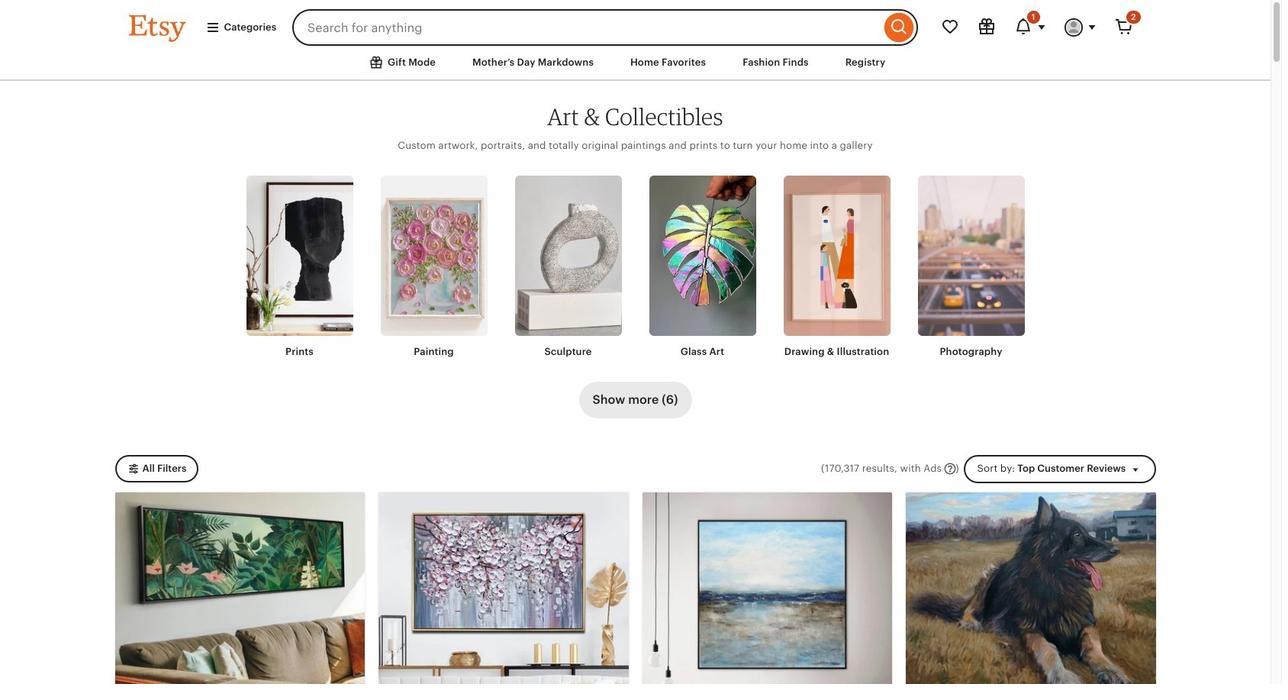 Task type: locate. For each thing, give the bounding box(es) containing it.
3d spring blooming pink white cherry blossom acrylic on canvas romantic floral art texture wall hanging painting home decor customized gift image
[[379, 492, 629, 684]]

henri rousseau,the equatorial jungle,green forest landscape,above bed decor,panorama print,large wall art,frame wall art,canvas art,p158 image
[[115, 492, 365, 684]]

oil painting commission, custom oil portrait, custom dog oil painting from photo, oil pet portrait, dog lover gift, customized gift image
[[906, 492, 1156, 684]]

menu bar
[[0, 0, 1271, 81], [101, 46, 1170, 81]]

landscape painting original large painting square abstract oil painting ocean blue seascape modern art by l.beiboer image
[[643, 492, 893, 684]]

None search field
[[293, 9, 918, 46]]

banner
[[101, 0, 1170, 46]]



Task type: vqa. For each thing, say whether or not it's contained in the screenshot.
menu bar
yes



Task type: describe. For each thing, give the bounding box(es) containing it.
Search for anything text field
[[293, 9, 881, 46]]



